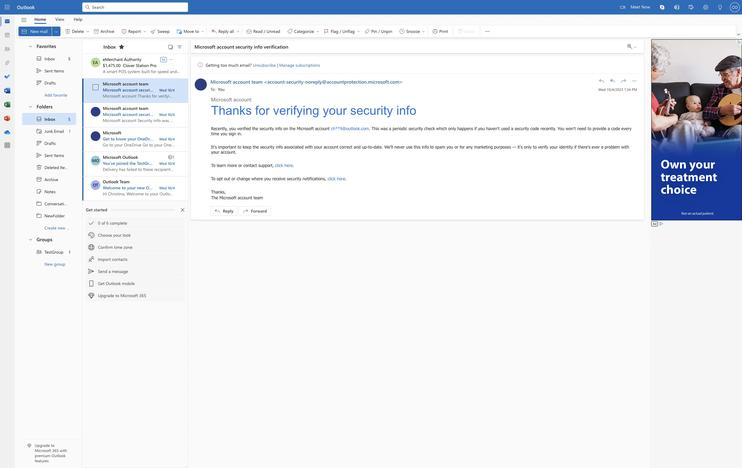 Task type: locate. For each thing, give the bounding box(es) containing it.
 button
[[481, 25, 493, 38], [168, 56, 174, 62], [630, 76, 639, 86]]

1 to from the top
[[211, 163, 215, 168]]

send a message
[[98, 269, 128, 275]]

 inside " reply all "
[[211, 28, 217, 34]]

 for  newfolder
[[36, 213, 42, 219]]

outlook team image
[[91, 181, 100, 190]]

 inside  delete 
[[65, 28, 71, 34]]

0 horizontal spatial 
[[243, 208, 249, 214]]

1 horizontal spatial 
[[484, 28, 490, 34]]

microsoft account security info was added
[[103, 112, 184, 117]]


[[628, 44, 632, 49]]

security up onedrive
[[139, 112, 154, 117]]

 inside button
[[610, 78, 616, 84]]

 flag / unflag 
[[324, 28, 361, 34]]

 up '' tree item
[[36, 152, 42, 158]]

outlook inside banner
[[17, 4, 35, 10]]

 button left  on the top of page
[[142, 27, 147, 36]]

reply
[[218, 28, 229, 34], [223, 208, 233, 214]]

1  tree item from the top
[[22, 53, 76, 65]]

 right "delete"
[[86, 30, 90, 33]]

1 vertical spatial 
[[36, 152, 42, 158]]

reply inside  reply
[[223, 208, 233, 214]]

premium
[[35, 454, 50, 459]]


[[246, 28, 252, 34]]


[[399, 28, 405, 34]]

was left added
[[164, 112, 171, 117]]

 sent items inside tree
[[36, 152, 64, 158]]

to right premium features image
[[51, 444, 55, 449]]

2  button from the left
[[236, 27, 240, 36]]

your left account. on the top left of the page
[[211, 150, 219, 155]]

 inside email message element
[[632, 78, 638, 84]]

0 vertical spatial microsoft account team image
[[195, 79, 207, 91]]

new
[[137, 185, 145, 191], [58, 225, 65, 231]]

1 vertical spatial testgroup
[[44, 249, 63, 255]]

out
[[224, 176, 230, 181]]

microsoft outlook image
[[91, 156, 100, 166]]

 inside button
[[621, 78, 627, 84]]

security up this
[[350, 104, 393, 118]]

3 wed 10/4 from the top
[[159, 137, 175, 142]]

1  from the top
[[36, 201, 42, 207]]

archive up inbox heading
[[101, 28, 114, 34]]


[[21, 17, 27, 23]]

 tree item down favorites
[[22, 53, 76, 65]]

5 10/4 from the top
[[168, 186, 175, 191]]

2  from the top
[[36, 213, 42, 219]]

 notes
[[36, 189, 56, 195]]

your left look
[[113, 233, 122, 238]]

 button right all
[[236, 27, 240, 36]]

 button inside folders tree item
[[25, 101, 35, 112]]

wed 10/4
[[159, 88, 175, 93], [159, 112, 175, 117], [159, 137, 175, 142], [159, 161, 175, 166], [159, 186, 175, 191]]

1 vertical spatial 
[[36, 177, 42, 183]]

6
[[106, 220, 109, 226]]

 tree item down junk
[[22, 137, 76, 149]]

mo
[[92, 158, 99, 164]]

and right pc
[[207, 136, 215, 142]]

a
[[389, 126, 391, 131], [511, 126, 513, 131], [608, 126, 610, 131], [601, 145, 604, 150], [109, 269, 111, 275]]

security down  on the left top of page
[[236, 44, 253, 50]]

1 sent from the top
[[44, 68, 53, 74]]

2 drafts from the top
[[44, 140, 56, 146]]

team
[[120, 179, 130, 185]]

microsoft account team image inside email message element
[[195, 79, 207, 91]]

1 horizontal spatial 
[[65, 28, 71, 34]]

1 vertical spatial items
[[54, 153, 64, 158]]

0 vertical spatial 
[[211, 28, 217, 34]]

1 horizontal spatial here
[[337, 176, 345, 181]]

problem
[[605, 145, 620, 150]]

report
[[128, 28, 141, 34]]

 inside  snooze 
[[422, 30, 426, 33]]

1 right email
[[69, 128, 70, 134]]

info inside microsoft account thanks for verifying your security info
[[397, 104, 416, 118]]

4 10/4 from the top
[[168, 161, 175, 166]]

 button down the  new mail at the left top
[[25, 41, 35, 52]]

1 vertical spatial and
[[354, 145, 361, 150]]

if right happens
[[475, 126, 477, 131]]

10/4 for onedrive
[[168, 137, 175, 142]]

 button
[[52, 27, 60, 36], [236, 27, 240, 36]]

inbox left 
[[103, 43, 116, 50]]

0 vertical spatial select a conversation checkbox
[[91, 83, 103, 92]]

2 sent from the top
[[44, 153, 53, 158]]

import contacts
[[98, 257, 128, 263]]

click right support,
[[275, 163, 283, 168]]

a right ever
[[601, 145, 604, 150]]

 inside the  archive
[[93, 28, 99, 34]]


[[88, 293, 94, 299]]

4 wed 10/4 from the top
[[159, 161, 175, 166]]

None text field
[[211, 86, 594, 93]]

sent
[[44, 68, 53, 74], [44, 153, 53, 158]]

3  button from the top
[[25, 234, 35, 245]]

upgrade to microsoft 365 with premium outlook features
[[35, 444, 67, 464]]

group inside message list list box
[[158, 161, 169, 166]]

mt for mt option
[[92, 109, 99, 115]]

1 vertical spatial reply
[[223, 208, 233, 214]]

1 select a conversation checkbox from the top
[[91, 83, 103, 92]]

0 vertical spatial 
[[93, 28, 99, 34]]

0 vertical spatial and
[[207, 136, 215, 142]]

excel image
[[4, 102, 10, 108]]

 inside tree item
[[36, 165, 42, 171]]

1 vertical spatial you
[[558, 126, 565, 131]]

1  button from the left
[[52, 27, 60, 36]]

complete
[[110, 220, 127, 226]]

folder
[[66, 225, 77, 231]]

2  tree item from the top
[[22, 137, 76, 149]]

only inside . this was a periodic security check which only happens if you haven't used a security code recently. you won't need to provide a code every time you sign in.
[[448, 126, 456, 131]]

tree containing 
[[22, 113, 84, 234]]

 up 
[[36, 177, 42, 183]]

2  button from the top
[[25, 101, 35, 112]]

1 horizontal spatial with
[[305, 145, 313, 150]]

1 5 from the top
[[68, 56, 70, 62]]

 tree item
[[22, 198, 84, 210], [22, 210, 76, 222]]

 tree item up junk
[[22, 113, 76, 125]]

1  from the top
[[36, 80, 42, 86]]

1  sent items from the top
[[36, 68, 64, 74]]

left-rail-appbar navigation
[[1, 15, 13, 140]]

0 horizontal spatial  archive
[[36, 177, 58, 183]]

 newfolder
[[36, 213, 65, 219]]

 button right mail
[[52, 27, 60, 36]]

ever
[[592, 145, 600, 150]]

0 vertical spatial sent
[[44, 68, 53, 74]]

1 horizontal spatial 
[[621, 78, 627, 84]]

 left "delete"
[[65, 28, 71, 34]]

get right microsoft image
[[103, 136, 110, 142]]

1 horizontal spatial  button
[[142, 27, 147, 36]]

0 vertical spatial  sent items
[[36, 68, 64, 74]]

1  inbox from the top
[[36, 56, 55, 62]]

 button
[[178, 205, 188, 215]]

never
[[394, 145, 405, 150]]

 sent items for first '' tree item from the bottom of the thanks for verifying your security info application
[[36, 152, 64, 158]]

1 horizontal spatial or
[[238, 163, 242, 168]]

0 vertical spatial reply
[[218, 28, 229, 34]]

sign
[[229, 131, 236, 136]]

wed 10/4 for verification
[[159, 88, 175, 93]]

 button
[[608, 76, 618, 86]]

 right snooze
[[422, 30, 426, 33]]

tags group
[[243, 25, 426, 38]]

2  from the top
[[36, 152, 42, 158]]

0 horizontal spatial 
[[36, 177, 42, 183]]

 for 
[[621, 78, 627, 84]]

or inside the it's important to keep the security info associated with your account correct and up-to-date. we'll never use this info to spam you or for any marketing purposes — it's only to verify your identity if there's ever a problem with your account.
[[455, 145, 458, 150]]

confirm
[[98, 245, 113, 250]]

noreply@accountprotection.microsoft.com>
[[305, 79, 403, 85]]

0 vertical spatial microsoft account security info verification
[[194, 44, 288, 50]]

1 vertical spatial  sent items
[[36, 152, 64, 158]]

testgroup inside  testgroup
[[44, 249, 63, 255]]

get left started
[[86, 207, 93, 213]]

1 10/4 from the top
[[168, 88, 175, 93]]

1 vertical spatial select a conversation checkbox
[[91, 132, 103, 141]]

365 inside upgrade to microsoft 365 with premium outlook features
[[52, 449, 59, 454]]

group down how
[[158, 161, 169, 166]]

 tree item
[[22, 77, 76, 89], [22, 137, 76, 149]]

/ for 
[[340, 28, 341, 34]]

2 5 from the top
[[68, 116, 70, 122]]

new left outlook.com on the top
[[137, 185, 145, 191]]

365 for upgrade to microsoft 365 with premium outlook features
[[52, 449, 59, 454]]

security left "check"
[[409, 126, 423, 131]]

0 vertical spatial 
[[36, 80, 42, 86]]

station
[[136, 63, 149, 68]]

up-
[[362, 145, 368, 150]]

Select a conversation checkbox
[[91, 181, 103, 190]]

 up 
[[36, 116, 42, 122]]

 archive inside  tree item
[[36, 177, 58, 183]]

5 inside tree
[[68, 116, 70, 122]]

microsoft account team image left "to:"
[[195, 79, 207, 91]]

new inside the  new mail
[[30, 28, 39, 34]]

1 horizontal spatial click
[[328, 176, 336, 181]]

premium features image
[[27, 444, 31, 449]]

email message element
[[191, 56, 644, 220]]

microsoft account security info verification inside message list list box
[[103, 87, 185, 93]]

emerchant
[[103, 57, 123, 62]]

0 vertical spatial to
[[211, 163, 215, 168]]

1 vertical spatial  tree item
[[22, 149, 76, 162]]

tree inside thanks for verifying your security info application
[[22, 113, 84, 234]]

0 horizontal spatial was
[[164, 112, 171, 117]]

reply inside " reply all "
[[218, 28, 229, 34]]

2 horizontal spatial  button
[[356, 27, 361, 36]]

0 horizontal spatial code
[[531, 126, 539, 131]]

1 vertical spatial only
[[524, 145, 532, 150]]

microsoft account team image
[[195, 79, 207, 91], [91, 107, 100, 117]]

10/4 for verification
[[168, 88, 175, 93]]

1 drafts from the top
[[44, 80, 56, 86]]

1 vertical spatial microsoft account team
[[103, 106, 148, 111]]

your up ch**9@outlook.com
[[323, 104, 347, 118]]

3  button from the left
[[356, 27, 361, 36]]

 inside message list list box
[[169, 57, 174, 62]]

 tree item
[[22, 162, 76, 174]]

inbox heading
[[96, 40, 126, 54]]

0 vertical spatial click
[[275, 163, 283, 168]]

select a conversation image
[[93, 84, 99, 90]]

1  drafts from the top
[[36, 80, 56, 86]]

3 / from the left
[[378, 28, 380, 34]]

1  from the top
[[36, 68, 42, 74]]

.
[[369, 126, 370, 131], [293, 163, 294, 168], [345, 176, 347, 181]]

1 horizontal spatial group
[[158, 161, 169, 166]]

1 horizontal spatial 365
[[139, 293, 146, 299]]

wed for outlook.com
[[159, 186, 167, 191]]

and for up-
[[354, 145, 361, 150]]

microsoft account team for microsoft account security info verification
[[103, 81, 148, 87]]

categorize
[[294, 28, 314, 34]]

tab list
[[30, 15, 87, 24]]

items
[[54, 68, 64, 74], [54, 153, 64, 158], [60, 165, 70, 170]]

2  from the top
[[36, 140, 42, 146]]

to for to learn more or contact support,
[[211, 163, 215, 168]]

group down  testgroup
[[54, 261, 65, 267]]

drafts inside favorites tree
[[44, 80, 56, 86]]

0 horizontal spatial if
[[475, 126, 477, 131]]

0 horizontal spatial  button
[[52, 27, 60, 36]]

mt for mt popup button
[[198, 82, 204, 87]]

 sent items for second '' tree item from the bottom of the thanks for verifying your security info application
[[36, 68, 64, 74]]

5 wed 10/4 from the top
[[159, 186, 175, 191]]

drafts for 
[[44, 80, 56, 86]]

2 to from the top
[[211, 176, 215, 181]]

Select a conversation checkbox
[[91, 107, 103, 117]]

outlook banner
[[0, 0, 742, 15]]

0 vertical spatial mt
[[198, 82, 204, 87]]

tree
[[22, 113, 84, 234]]

0 horizontal spatial group
[[54, 261, 65, 267]]

inbox down favorites tree item
[[44, 56, 55, 62]]

1  tree item from the top
[[22, 198, 84, 210]]

1 horizontal spatial new
[[137, 185, 145, 191]]

sent up 'add'
[[44, 68, 53, 74]]

microsoft account team down the clover at the left
[[103, 81, 148, 87]]

/ for 
[[378, 28, 380, 34]]

reply down thanks, the microsoft account team
[[223, 208, 233, 214]]

1 vertical spatial 
[[214, 208, 220, 214]]

message list section
[[82, 39, 229, 469]]

2 1 from the top
[[69, 249, 70, 255]]

0 horizontal spatial ad
[[162, 57, 165, 62]]

wed 10/4 for was
[[159, 112, 175, 117]]

microsoft account team up microsoft account security info was added
[[103, 106, 148, 111]]

1 horizontal spatial  archive
[[93, 28, 114, 34]]

 button for favorites
[[25, 41, 35, 52]]

1 vertical spatial inbox
[[44, 56, 55, 62]]

0 vertical spatial microsoft account team
[[103, 81, 148, 87]]

click here link for to opt out or change where you receive security notifications,
[[328, 176, 345, 181]]

1 1 from the top
[[69, 128, 70, 134]]

1  from the top
[[36, 56, 42, 62]]

0
[[98, 220, 100, 226]]

1 vertical spatial 
[[36, 213, 42, 219]]

security
[[236, 44, 253, 50], [139, 87, 154, 93], [350, 104, 393, 118], [139, 112, 154, 117], [260, 126, 274, 131], [409, 126, 423, 131], [515, 126, 529, 131], [260, 145, 275, 150], [287, 176, 301, 181]]

to inside upgrade to microsoft 365 with premium outlook features
[[51, 444, 55, 449]]

select a conversation checkbox containing m
[[91, 132, 103, 141]]

email?
[[240, 62, 252, 68]]

you've joined the testgroup group
[[103, 161, 169, 166]]

mail image
[[4, 18, 10, 24]]

0 vertical spatial  button
[[25, 41, 35, 52]]

 button
[[684, 0, 699, 15]]

 tree item
[[22, 125, 76, 137]]

how
[[160, 136, 169, 142]]

5
[[68, 56, 70, 62], [68, 116, 70, 122]]

your right verify
[[550, 145, 558, 150]]

unflag
[[342, 28, 355, 34]]

to for to opt out or change where you receive security notifications,
[[211, 176, 215, 181]]

 down favorites
[[36, 68, 42, 74]]

1 vertical spatial if
[[574, 145, 577, 150]]

verifying
[[273, 104, 319, 118]]

mt down select a conversation image
[[92, 109, 99, 115]]

wed for was
[[159, 112, 167, 117]]

 inside favorites tree
[[36, 80, 42, 86]]

and inside message list list box
[[207, 136, 215, 142]]

select a conversation checkbox for get to know your onedrive – how to back up your pc and mobile
[[91, 132, 103, 141]]

1  button from the top
[[25, 41, 35, 52]]

1 horizontal spatial was
[[381, 126, 388, 131]]

check
[[424, 126, 435, 131]]

1 vertical spatial was
[[381, 126, 388, 131]]

with right problem
[[621, 145, 629, 150]]

/ right read
[[264, 28, 265, 34]]

 button inside tags group
[[356, 27, 361, 36]]

1 for 
[[69, 249, 70, 255]]

learn
[[217, 163, 226, 168]]

1 vertical spatial upgrade
[[35, 444, 50, 449]]

1 horizontal spatial click here link
[[328, 176, 345, 181]]

 right move
[[201, 30, 205, 33]]

1 horizontal spatial time
[[211, 131, 219, 136]]

verification
[[264, 44, 288, 50], [164, 87, 185, 93]]

new group
[[44, 261, 65, 267]]

 left forward
[[243, 208, 249, 214]]

10/4 for group
[[168, 161, 175, 166]]

move
[[184, 28, 194, 34]]


[[689, 5, 694, 10]]

2 horizontal spatial with
[[621, 145, 629, 150]]

 inbox up junk
[[36, 116, 55, 122]]

0 vertical spatial  button
[[481, 25, 493, 38]]

wed for group
[[159, 161, 167, 166]]

 up 10/4/2023
[[610, 78, 616, 84]]


[[150, 28, 156, 34]]

click here link for to learn more or contact support,
[[275, 163, 293, 168]]

 button for 
[[236, 27, 240, 36]]

if left there's
[[574, 145, 577, 150]]

2  drafts from the top
[[36, 140, 56, 146]]

a right provide
[[608, 126, 610, 131]]

to
[[195, 28, 199, 34], [588, 126, 591, 131], [111, 136, 115, 142], [170, 136, 174, 142], [238, 145, 241, 150], [430, 145, 434, 150], [533, 145, 537, 150], [122, 185, 126, 191], [115, 293, 119, 299], [51, 444, 55, 449]]

powerpoint image
[[4, 116, 10, 122]]

0 vertical spatial testgroup
[[137, 161, 157, 166]]

 button right "delete"
[[85, 27, 90, 36]]

2 code from the left
[[611, 126, 620, 131]]

welcome
[[103, 185, 121, 191]]

1 horizontal spatial mt
[[198, 82, 204, 87]]

 for  forward
[[243, 208, 249, 214]]

archive down 'deleted'
[[44, 177, 58, 183]]

mobile up important
[[216, 136, 229, 142]]

0 vertical spatial new
[[137, 185, 145, 191]]

 search field
[[82, 0, 188, 14]]

1 vertical spatial 
[[243, 208, 249, 214]]

 down the  new mail at the left top
[[28, 44, 33, 49]]

message list list box
[[82, 54, 229, 469]]

0 vertical spatial mobile
[[216, 136, 229, 142]]

to right need
[[588, 126, 591, 131]]

 right "delete"
[[93, 28, 99, 34]]

2  inbox from the top
[[36, 116, 55, 122]]

 button inside favorites tree item
[[25, 41, 35, 52]]

1 horizontal spatial new
[[44, 261, 53, 267]]

 deleted items
[[36, 165, 70, 171]]

reply for 
[[218, 28, 229, 34]]

 button for folders
[[25, 101, 35, 112]]

 tree item
[[22, 65, 76, 77], [22, 149, 76, 162]]

account
[[217, 44, 234, 50], [233, 79, 250, 85], [122, 81, 138, 87], [122, 87, 138, 93], [233, 97, 251, 103], [122, 106, 138, 111], [122, 112, 138, 117], [315, 126, 330, 131], [324, 145, 338, 150], [172, 185, 187, 191], [238, 195, 252, 201]]

upgrade
[[98, 293, 114, 299], [35, 444, 50, 449]]

 button for 
[[85, 27, 90, 36]]

/
[[264, 28, 265, 34], [340, 28, 341, 34], [378, 28, 380, 34]]

Select a conversation checkbox
[[91, 83, 103, 92], [91, 132, 103, 141]]

1  tree item from the top
[[22, 77, 76, 89]]

0 horizontal spatial or
[[232, 176, 235, 181]]

2  sent items from the top
[[36, 152, 64, 158]]

too
[[221, 62, 227, 68]]

items up the  deleted items
[[54, 153, 64, 158]]

1 vertical spatial click here link
[[328, 176, 345, 181]]

verification up added
[[164, 87, 185, 93]]

 pin / unpin
[[364, 28, 392, 34]]

0 vertical spatial  drafts
[[36, 80, 56, 86]]

 tree item
[[22, 53, 76, 65], [22, 113, 76, 125]]

1 / from the left
[[264, 28, 265, 34]]

outlook right premium
[[51, 454, 66, 459]]

5 down folders tree item
[[68, 116, 70, 122]]

get started
[[86, 207, 107, 213]]

the right 'joined'
[[130, 161, 136, 166]]


[[36, 80, 42, 86], [36, 140, 42, 146]]

2  from the top
[[36, 116, 42, 122]]

0 horizontal spatial upgrade
[[35, 444, 50, 449]]

2  tree item from the top
[[22, 113, 76, 125]]

 inside ' categorize '
[[316, 30, 320, 33]]

 tree item up 'add'
[[22, 77, 76, 89]]

2 microsoft account team from the top
[[103, 106, 148, 111]]

 tree item
[[22, 246, 76, 258]]

0 horizontal spatial archive
[[44, 177, 58, 183]]

1 horizontal spatial  button
[[236, 27, 240, 36]]

a right send on the left bottom
[[109, 269, 111, 275]]

0 horizontal spatial here
[[284, 163, 293, 168]]

groups
[[37, 237, 52, 243]]

1 horizontal spatial code
[[611, 126, 620, 131]]

or right out
[[232, 176, 235, 181]]

0 horizontal spatial for
[[255, 104, 270, 118]]

0 vertical spatial time
[[211, 131, 219, 136]]

2 select a conversation checkbox from the top
[[91, 132, 103, 141]]

choose your look
[[98, 233, 131, 238]]

365 inside message list list box
[[139, 293, 146, 299]]

group inside tree item
[[54, 261, 65, 267]]

1 vertical spatial 
[[36, 116, 42, 122]]

 button for groups
[[25, 234, 35, 245]]

1 microsoft account team from the top
[[103, 81, 148, 87]]

 right 
[[634, 45, 637, 49]]

new left folder
[[58, 225, 65, 231]]

 sweep
[[150, 28, 170, 34]]

 up add favorite tree item
[[36, 80, 42, 86]]

1 vertical spatial verification
[[164, 87, 185, 93]]

1 vertical spatial  tree item
[[22, 113, 76, 125]]

2 wed 10/4 from the top
[[159, 112, 175, 117]]

 inside  tree item
[[36, 177, 42, 183]]

account inside the it's important to keep the security info associated with your account correct and up-to-date. we'll never use this info to spam you or for any marketing purposes — it's only to verify your identity if there's ever a problem with your account.
[[324, 145, 338, 150]]

 drafts inside favorites tree
[[36, 80, 56, 86]]

 sent items inside favorites tree
[[36, 68, 64, 74]]

microsoft inside upgrade to microsoft 365 with premium outlook features
[[35, 449, 51, 454]]

team down  getting too much email? unsubscribe | manage subscriptions
[[252, 79, 263, 85]]

/ inside the  read / unread
[[264, 28, 265, 34]]

none text field containing to:
[[211, 86, 594, 93]]

added
[[172, 112, 184, 117]]

mt inside popup button
[[198, 82, 204, 87]]

 left 
[[316, 30, 320, 33]]

microsoft account security info verification down  on the left top of page
[[194, 44, 288, 50]]

create
[[44, 225, 56, 231]]

2 vertical spatial get
[[98, 281, 105, 287]]

a inside the it's important to keep the security info associated with your account correct and up-to-date. we'll never use this info to spam you or for any marketing purposes — it's only to verify your identity if there's ever a problem with your account.
[[601, 145, 604, 150]]

account inside microsoft account thanks for verifying your security info
[[233, 97, 251, 103]]

code left every
[[611, 126, 620, 131]]

time inside message list list box
[[114, 245, 122, 250]]

 down 
[[36, 201, 42, 207]]

/ for 
[[264, 28, 265, 34]]

to left learn
[[211, 163, 215, 168]]

happens
[[457, 126, 473, 131]]

 drafts down junk
[[36, 140, 56, 146]]

/ inside  pin / unpin
[[378, 28, 380, 34]]

2  button from the left
[[142, 27, 147, 36]]

2 vertical spatial or
[[232, 176, 235, 181]]

2 / from the left
[[340, 28, 341, 34]]

 button for 
[[142, 27, 147, 36]]

tab list containing home
[[30, 15, 87, 24]]

get for get to know your onedrive – how to back up your pc and mobile
[[103, 136, 110, 142]]

1 wed 10/4 from the top
[[159, 88, 175, 93]]

mt left "to:"
[[198, 82, 204, 87]]

2 horizontal spatial or
[[455, 145, 458, 150]]

and left up-
[[354, 145, 361, 150]]

 inside the  
[[634, 45, 637, 49]]

5 inside favorites tree
[[68, 56, 70, 62]]

 for  conversation history
[[36, 201, 42, 207]]

0 vertical spatial or
[[455, 145, 458, 150]]

flag
[[331, 28, 339, 34]]

 right all
[[236, 30, 240, 33]]

2 10/4 from the top
[[168, 112, 175, 117]]

 button inside the groups tree item
[[25, 234, 35, 245]]

 tree item up create
[[22, 210, 76, 222]]

1 vertical spatial mt
[[92, 109, 99, 115]]

 inside the groups tree item
[[28, 237, 33, 242]]


[[36, 189, 42, 195]]

get outlook mobile
[[98, 281, 135, 287]]

1 vertical spatial 
[[36, 140, 42, 146]]

tab list inside thanks for verifying your security info application
[[30, 15, 87, 24]]

click here link up receive
[[275, 163, 293, 168]]

0 vertical spatial was
[[164, 112, 171, 117]]

 inside button
[[599, 78, 605, 84]]

to do image
[[4, 74, 10, 80]]

1 vertical spatial new
[[58, 225, 65, 231]]

3 10/4 from the top
[[168, 137, 175, 142]]


[[181, 208, 184, 212]]

new down  tree item
[[44, 261, 53, 267]]

was right this
[[381, 126, 388, 131]]

 button left folders
[[25, 101, 35, 112]]

ad inside message list list box
[[162, 57, 165, 62]]

 for  delete 
[[65, 28, 71, 34]]

to right move
[[195, 28, 199, 34]]

provide
[[593, 126, 607, 131]]

0 horizontal spatial 365
[[52, 449, 59, 454]]

1 inside  tree item
[[69, 249, 70, 255]]


[[718, 5, 723, 10]]

drafts up add favorite tree item
[[44, 80, 56, 86]]

1 vertical spatial 365
[[52, 449, 59, 454]]

 button left groups
[[25, 234, 35, 245]]

time
[[211, 131, 219, 136], [114, 245, 122, 250]]

1  button from the left
[[85, 27, 90, 36]]

new inside create new folder tree item
[[58, 225, 65, 231]]

and inside the it's important to keep the security info associated with your account correct and up-to-date. we'll never use this info to spam you or for any marketing purposes — it's only to verify your identity if there's ever a problem with your account.
[[354, 145, 361, 150]]

wed 10/4 for outlook.com
[[159, 186, 175, 191]]


[[176, 28, 182, 34]]

1 horizontal spatial for
[[460, 145, 465, 150]]

0 vertical spatial 
[[484, 28, 490, 34]]

1 vertical spatial 
[[36, 165, 42, 171]]

calendar image
[[4, 32, 10, 38]]

 for  reply
[[214, 208, 220, 214]]

 tree item up add favorite tree item
[[22, 65, 76, 77]]

testgroup up new group
[[44, 249, 63, 255]]

started
[[94, 207, 107, 213]]

1 for 
[[69, 128, 70, 134]]

ch**9@outlook.com
[[331, 126, 369, 131]]

1 vertical spatial  inbox
[[36, 116, 55, 122]]



Task type: vqa. For each thing, say whether or not it's contained in the screenshot.
1st  dropdown button from the right
yes



Task type: describe. For each thing, give the bounding box(es) containing it.
 button
[[655, 0, 670, 15]]

team inside thanks, the microsoft account team
[[254, 195, 263, 201]]

every
[[622, 126, 632, 131]]

info left 'on'
[[275, 126, 282, 131]]

0 vertical spatial verification
[[264, 44, 288, 50]]

 for the  popup button within the message list list box
[[169, 57, 174, 62]]

1 horizontal spatial mobile
[[216, 136, 229, 142]]

$1,475.00 clover station pro
[[103, 63, 156, 68]]

you button
[[217, 86, 226, 93]]

for inside microsoft account thanks for verifying your security info
[[255, 104, 270, 118]]

to down get outlook mobile
[[115, 293, 119, 299]]

 for  deleted items
[[36, 165, 42, 171]]

Search for email, meetings, files and more. field
[[91, 4, 184, 10]]

upgrade for upgrade to microsoft 365 with premium outlook features
[[35, 444, 50, 449]]

change
[[237, 176, 250, 181]]

1 vertical spatial click
[[328, 176, 336, 181]]


[[168, 44, 173, 50]]

 
[[628, 44, 637, 49]]

correct
[[340, 145, 353, 150]]

microsoft account team for microsoft account security info was added
[[103, 106, 148, 111]]

reply for 
[[223, 208, 233, 214]]

 inside dropdown button
[[54, 29, 59, 34]]

365 for upgrade to microsoft 365
[[139, 293, 146, 299]]

up
[[185, 136, 190, 142]]

your down team
[[127, 185, 136, 191]]

sent inside favorites tree
[[44, 68, 53, 74]]

wed 10/4 for group
[[159, 161, 175, 166]]

upgrade for upgrade to microsoft 365
[[98, 293, 114, 299]]

get for get started
[[86, 207, 93, 213]]

onedrive image
[[4, 130, 10, 136]]

team up microsoft account security info was added
[[139, 106, 148, 111]]

 tree item
[[22, 186, 76, 198]]

2 horizontal spatial  button
[[630, 76, 639, 86]]

add favorite tree item
[[22, 89, 76, 101]]

to inside  move to 
[[195, 28, 199, 34]]

only inside the it's important to keep the security info associated with your account correct and up-to-date. we'll never use this info to spam you or for any marketing purposes — it's only to verify your identity if there's ever a problem with your account.
[[524, 145, 532, 150]]

authority
[[124, 57, 141, 62]]

security inside microsoft account thanks for verifying your security info
[[350, 104, 393, 118]]

you left haven't
[[478, 126, 485, 131]]

security right receive
[[287, 176, 301, 181]]

onedrive
[[137, 136, 155, 142]]

testgroup inside message list list box
[[137, 161, 157, 166]]

 inside  flag / unflag 
[[357, 30, 361, 33]]

1 horizontal spatial ad
[[653, 222, 657, 226]]

read
[[253, 28, 263, 34]]

microsoft image
[[91, 132, 100, 141]]

favorites tree item
[[22, 41, 76, 53]]

meet
[[631, 4, 640, 10]]

notifications,
[[303, 176, 326, 181]]

 inside  move to 
[[201, 30, 205, 33]]

you inside text field
[[218, 87, 225, 92]]

 button
[[18, 15, 30, 25]]

select a conversation checkbox for microsoft account security info verification
[[91, 83, 103, 92]]

to: you
[[211, 87, 225, 92]]

on
[[284, 126, 288, 131]]

contact
[[243, 163, 257, 168]]

 drafts for 
[[36, 140, 56, 146]]

your right associated
[[314, 145, 322, 150]]

to right how
[[170, 136, 174, 142]]

info down read
[[254, 44, 263, 50]]

1 horizontal spatial .
[[345, 176, 347, 181]]

favorite
[[53, 92, 67, 98]]

you've
[[103, 161, 115, 166]]

outlook down send a message
[[106, 281, 121, 287]]

inbox inside favorites tree
[[44, 56, 55, 62]]

 for 
[[610, 78, 616, 84]]

pm
[[632, 87, 637, 92]]

verified
[[237, 126, 251, 131]]

groups tree item
[[22, 234, 76, 246]]

 button for 
[[52, 27, 60, 36]]

with inside upgrade to microsoft 365 with premium outlook features
[[60, 449, 67, 454]]

microsoft inside thanks, the microsoft account team
[[219, 195, 236, 201]]

if inside the it's important to keep the security info associated with your account correct and up-to-date. we'll never use this info to spam you or for any marketing purposes — it's only to verify your identity if there's ever a problem with your account.
[[574, 145, 577, 150]]

you left in.
[[229, 126, 236, 131]]

a right used
[[511, 126, 513, 131]]


[[88, 269, 94, 275]]

1 horizontal spatial microsoft account security info verification
[[194, 44, 288, 50]]

security inside the it's important to keep the security info associated with your account correct and up-to-date. we'll never use this info to spam you or for any marketing purposes — it's only to verify your identity if there's ever a problem with your account.
[[260, 145, 275, 150]]

10/4/2023
[[607, 87, 623, 92]]

much
[[228, 62, 239, 68]]

to-
[[368, 145, 374, 150]]

10/4 for outlook.com
[[168, 186, 175, 191]]

 inside " reply all "
[[236, 30, 240, 33]]

 read / unread
[[246, 28, 280, 34]]

items inside favorites tree
[[54, 68, 64, 74]]

 inside favorites tree item
[[28, 44, 33, 49]]

and for mobile
[[207, 136, 215, 142]]


[[324, 28, 330, 34]]

outlook inside upgrade to microsoft 365 with premium outlook features
[[51, 454, 66, 459]]

to inside . this was a periodic security check which only happens if you haven't used a security code recently. you won't need to provide a code every time you sign in.
[[588, 126, 591, 131]]

outlook up welcome
[[103, 179, 118, 185]]


[[88, 245, 94, 251]]

 for 
[[36, 140, 42, 146]]

 inbox inside favorites tree
[[36, 56, 55, 62]]

look
[[123, 233, 131, 238]]

if inside . this was a periodic security check which only happens if you haven't used a security code recently. you won't need to provide a code every time you sign in.
[[475, 126, 477, 131]]

was inside message list list box
[[164, 112, 171, 117]]

use
[[406, 145, 413, 150]]

you right where
[[264, 176, 271, 181]]

 inside tree
[[36, 116, 42, 122]]

upgrade to microsoft 365
[[98, 293, 146, 299]]

info right this at top right
[[422, 145, 429, 150]]

wed for onedrive
[[159, 137, 167, 142]]

to down team
[[122, 185, 126, 191]]

0 vertical spatial here
[[284, 163, 293, 168]]

to left spam
[[430, 145, 434, 150]]

thanks, the microsoft account team
[[211, 190, 263, 201]]

more
[[227, 163, 237, 168]]

you left sign
[[221, 131, 227, 136]]

marketing
[[474, 145, 493, 150]]

it's
[[518, 145, 523, 150]]

$1,475.00
[[103, 63, 121, 68]]


[[119, 44, 125, 50]]

recently, you verified the security info on the microsoft account ch**9@outlook.com
[[211, 126, 369, 131]]

—
[[512, 145, 516, 150]]

2  tree item from the top
[[22, 210, 76, 222]]

info left associated
[[276, 145, 283, 150]]

. inside . this was a periodic security check which only happens if you haven't used a security code recently. you won't need to provide a code every time you sign in.
[[369, 126, 370, 131]]

security left 'on'
[[260, 126, 274, 131]]

forward
[[251, 208, 267, 214]]

to left verify
[[533, 145, 537, 150]]

0 horizontal spatial click
[[275, 163, 283, 168]]

favorites
[[37, 43, 56, 49]]

wed 10/4/2023 1:34 pm
[[598, 87, 637, 92]]

 for 
[[599, 78, 605, 84]]

0 horizontal spatial mobile
[[122, 281, 135, 287]]

set your advertising preferences image
[[659, 222, 664, 227]]

account inside thanks, the microsoft account team
[[238, 195, 252, 201]]

or for to opt out or change where you receive security notifications, click here .
[[232, 176, 235, 181]]

microsoft account team image for mt popup button
[[195, 79, 207, 91]]

the inside the it's important to keep the security info associated with your account correct and up-to-date. we'll never use this info to spam you or for any marketing purposes — it's only to verify your identity if there's ever a problem with your account.
[[253, 145, 259, 150]]

you inside . this was a periodic security check which only happens if you haven't used a security code recently. you won't need to provide a code every time you sign in.
[[558, 126, 565, 131]]

time inside . this was a periodic security check which only happens if you haven't used a security code recently. you won't need to provide a code every time you sign in.
[[211, 131, 219, 136]]

1 code from the left
[[531, 126, 539, 131]]

folders tree item
[[22, 101, 76, 113]]

recently.
[[541, 126, 556, 131]]

1 horizontal spatial  button
[[481, 25, 493, 38]]

your right know
[[128, 136, 136, 142]]


[[88, 281, 94, 287]]

your right "up"
[[191, 136, 200, 142]]

inbox inside inbox 
[[103, 43, 116, 50]]

Select a conversation checkbox
[[91, 156, 103, 166]]

2 vertical spatial inbox
[[44, 116, 55, 122]]

which
[[436, 126, 447, 131]]

people image
[[4, 46, 10, 52]]

was inside . this was a periodic security check which only happens if you haven't used a security code recently. you won't need to provide a code every time you sign in.
[[381, 126, 388, 131]]

account.
[[221, 150, 237, 155]]

microsoft account team <account-security-noreply@accountprotection.microsoft.com>
[[211, 79, 403, 85]]

import
[[98, 257, 111, 263]]

microsoft inside microsoft account thanks for verifying your security info
[[211, 97, 232, 103]]

periodic
[[393, 126, 407, 131]]

 conversation history
[[36, 201, 84, 207]]

 for  reply all 
[[211, 28, 217, 34]]

 tree item for 
[[22, 137, 76, 149]]

back
[[175, 136, 184, 142]]


[[197, 62, 203, 68]]

the right 'on'
[[290, 126, 296, 131]]

you inside the it's important to keep the security info associated with your account correct and up-to-date. we'll never use this info to spam you or for any marketing purposes — it's only to verify your identity if there's ever a problem with your account.
[[447, 145, 453, 150]]

security right used
[[515, 126, 529, 131]]

to left 'keep'
[[238, 145, 241, 150]]

add favorite
[[44, 92, 67, 98]]

message
[[112, 269, 128, 275]]

 inside  report 
[[143, 30, 147, 33]]

files image
[[4, 60, 10, 66]]

more apps image
[[4, 143, 10, 149]]

wed for verification
[[159, 88, 167, 93]]

info left added
[[155, 112, 162, 117]]

1:34
[[624, 87, 631, 92]]

 inside tree
[[36, 152, 42, 158]]

a left periodic on the right top
[[389, 126, 391, 131]]

ot
[[93, 182, 98, 188]]

 inside folders tree item
[[28, 104, 33, 109]]

new inside message list list box
[[137, 185, 145, 191]]

 archive inside "move & delete" group
[[93, 28, 114, 34]]

sweep
[[158, 28, 170, 34]]

to left know
[[111, 136, 115, 142]]

wed inside email message element
[[598, 87, 606, 92]]

team down station
[[139, 81, 148, 87]]

delete
[[72, 28, 84, 34]]

 for the  popup button to the right
[[632, 78, 638, 84]]

 drafts for 
[[36, 80, 56, 86]]

word image
[[4, 88, 10, 94]]

<account-
[[264, 79, 286, 85]]

create new folder tree item
[[22, 222, 77, 234]]

1  tree item from the top
[[22, 65, 76, 77]]

support,
[[258, 163, 274, 168]]


[[660, 5, 665, 10]]

 button inside message list list box
[[168, 56, 174, 62]]

purposes
[[494, 145, 511, 150]]

zone
[[124, 245, 133, 250]]

archive inside  tree item
[[44, 177, 58, 183]]

 snooze 
[[399, 28, 426, 34]]

this
[[414, 145, 421, 150]]

verification inside message list list box
[[164, 87, 185, 93]]

favorites tree
[[22, 38, 76, 101]]

1 vertical spatial .
[[293, 163, 294, 168]]

 for 
[[36, 80, 42, 86]]

 inside  delete 
[[86, 30, 90, 33]]

2  tree item from the top
[[22, 149, 76, 162]]

any
[[466, 145, 473, 150]]

unread
[[267, 28, 280, 34]]

pro
[[150, 63, 156, 68]]

outlook team
[[103, 179, 130, 185]]

for inside the it's important to keep the security info associated with your account correct and up-to-date. we'll never use this info to spam you or for any marketing purposes — it's only to verify your identity if there's ever a problem with your account.
[[460, 145, 465, 150]]

microsoft account thanks for verifying your security info
[[211, 97, 416, 118]]

thanks
[[211, 104, 252, 118]]

new inside tree item
[[44, 261, 53, 267]]

the inside message list list box
[[130, 161, 136, 166]]

info down pro
[[155, 87, 162, 93]]

pin
[[371, 28, 377, 34]]

junk
[[44, 128, 53, 134]]

mt button
[[195, 79, 207, 91]]

a inside list box
[[109, 269, 111, 275]]

emerchant authority image
[[91, 58, 100, 67]]

 tree item
[[22, 174, 76, 186]]

thanks for verifying your security info application
[[0, 0, 742, 469]]

 inside favorites tree
[[36, 56, 42, 62]]

or for to learn more or contact support, click here .
[[238, 163, 242, 168]]

10/4 for was
[[168, 112, 175, 117]]

unsubscribe
[[253, 62, 276, 68]]

 inside favorites tree
[[36, 68, 42, 74]]

the right verified
[[252, 126, 258, 131]]

security up microsoft account security info was added
[[139, 87, 154, 93]]

 reply all 
[[211, 28, 240, 34]]

won't
[[566, 126, 576, 131]]

send
[[98, 269, 107, 275]]

archive inside "move & delete" group
[[101, 28, 114, 34]]

history
[[70, 201, 84, 207]]

your inside microsoft account thanks for verifying your security info
[[323, 104, 347, 118]]

to:
[[211, 87, 216, 92]]

wed 10/4 for onedrive
[[159, 137, 175, 142]]

keep
[[243, 145, 252, 150]]

none text field inside email message element
[[211, 86, 594, 93]]

items inside the  deleted items
[[60, 165, 70, 170]]

move & delete group
[[18, 25, 205, 38]]

new group tree item
[[22, 258, 76, 270]]


[[88, 257, 94, 263]]


[[674, 5, 679, 10]]

drafts for 
[[44, 140, 56, 146]]

 button
[[736, 31, 742, 38]]

 tree item for 
[[22, 77, 76, 89]]

get for get outlook mobile
[[98, 281, 105, 287]]

microsoft account team image for mt option
[[91, 107, 100, 117]]

outlook up you've joined the testgroup group at the top of page
[[122, 155, 138, 160]]

 button for 
[[356, 27, 361, 36]]

 for middle the  popup button
[[484, 28, 490, 34]]

outlook.com
[[146, 185, 171, 191]]



